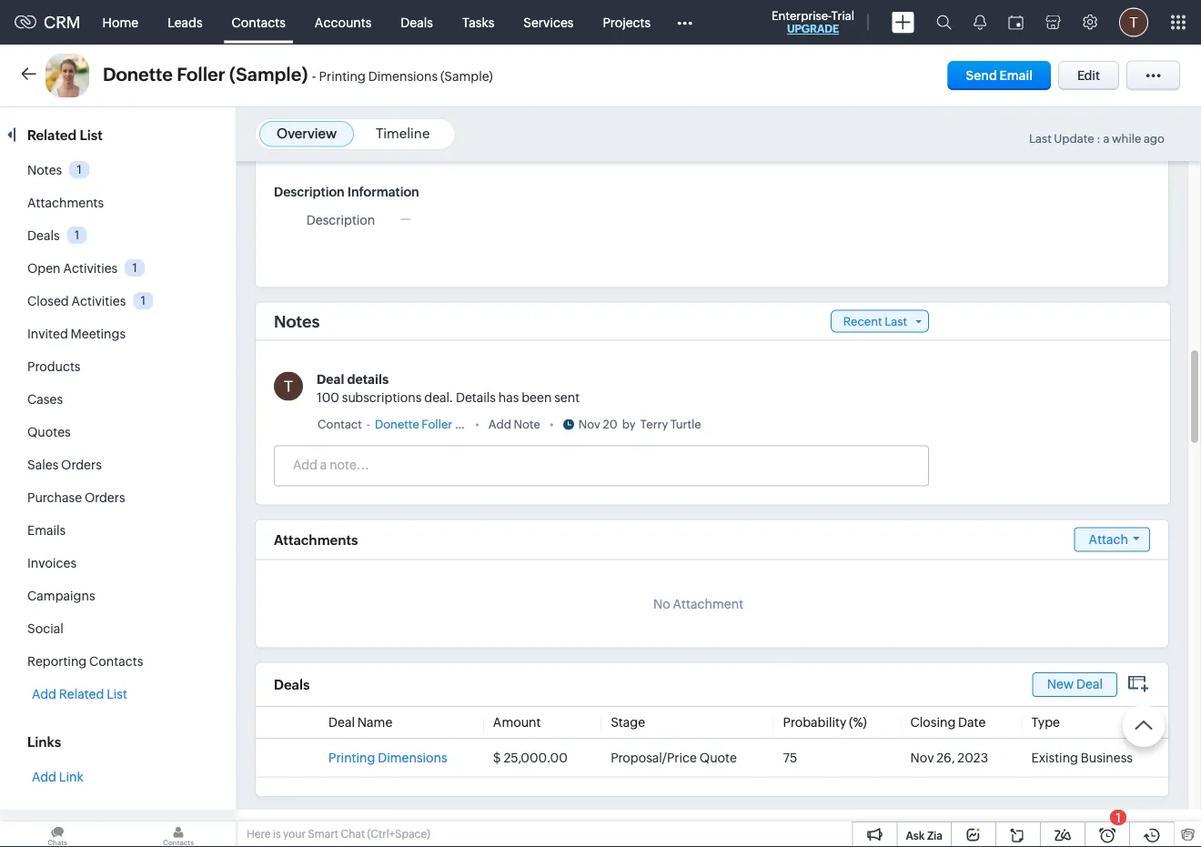 Task type: vqa. For each thing, say whether or not it's contained in the screenshot.
the Search text field
no



Task type: locate. For each thing, give the bounding box(es) containing it.
0 vertical spatial last
[[1029, 132, 1052, 146]]

Add a note... field
[[275, 456, 928, 474]]

printing inside donette foller (sample) - printing dimensions (sample)
[[319, 69, 366, 84]]

add related list
[[32, 687, 127, 702]]

leads
[[168, 15, 203, 30]]

emails
[[27, 523, 66, 538]]

type
[[1032, 715, 1060, 730]]

0 horizontal spatial deals
[[27, 228, 60, 243]]

1 horizontal spatial list
[[107, 687, 127, 702]]

social link
[[27, 622, 63, 636]]

send email
[[966, 68, 1033, 83]]

contacts image
[[121, 822, 236, 847]]

0 horizontal spatial contacts
[[89, 654, 143, 669]]

notes up attachments link
[[27, 163, 62, 177]]

invoices
[[27, 556, 76, 571]]

(sample) inside donette foller (sample) - printing dimensions (sample)
[[441, 69, 493, 84]]

campaigns
[[27, 589, 95, 603]]

closed activities
[[27, 294, 126, 309]]

a
[[1104, 132, 1110, 146]]

signals image
[[974, 15, 987, 30]]

ask
[[906, 830, 925, 842]]

reporting contacts link
[[27, 654, 143, 669]]

activities up meetings
[[71, 294, 126, 309]]

details
[[347, 372, 389, 386]]

meetings
[[71, 327, 126, 341]]

nov for nov 20
[[579, 418, 601, 431]]

:
[[1097, 132, 1101, 146]]

by terry turtle
[[622, 418, 701, 431]]

closed
[[27, 294, 69, 309]]

add left link
[[32, 770, 56, 785]]

1 vertical spatial description
[[307, 213, 375, 227]]

dimensions up the timeline
[[368, 69, 438, 84]]

0 horizontal spatial donette
[[103, 64, 173, 85]]

1 vertical spatial last
[[885, 314, 907, 328]]

attach
[[1089, 532, 1129, 547]]

• down details
[[475, 418, 480, 431]]

1 for notes
[[77, 163, 82, 176]]

sales orders
[[27, 458, 102, 472]]

0 horizontal spatial last
[[885, 314, 907, 328]]

notes up 100
[[274, 312, 320, 331]]

last right recent on the top right
[[885, 314, 907, 328]]

existing
[[1032, 750, 1079, 765]]

0 vertical spatial notes
[[27, 163, 62, 177]]

deal right new
[[1077, 677, 1103, 692]]

1 vertical spatial attachments
[[274, 532, 358, 548]]

stage
[[611, 715, 645, 730]]

- right contact
[[367, 418, 370, 431]]

0 vertical spatial -
[[312, 68, 316, 84]]

attachment
[[673, 597, 744, 611]]

deal for deal details 100 subscriptions deal. details has been sent
[[317, 372, 344, 386]]

1 vertical spatial -
[[367, 418, 370, 431]]

0 vertical spatial contacts
[[232, 15, 286, 30]]

1 • from the left
[[475, 418, 480, 431]]

no
[[653, 597, 671, 611]]

projects
[[603, 15, 651, 30]]

attachments link
[[27, 196, 104, 210]]

sent
[[555, 390, 580, 405]]

1 horizontal spatial contacts
[[232, 15, 286, 30]]

0 vertical spatial related
[[27, 127, 77, 143]]

nov
[[579, 418, 601, 431], [911, 750, 934, 765]]

profile element
[[1109, 0, 1160, 44]]

accounts
[[315, 15, 372, 30]]

activities for closed activities
[[71, 294, 126, 309]]

last left update at the top
[[1029, 132, 1052, 146]]

0 horizontal spatial list
[[80, 127, 103, 143]]

last
[[1029, 132, 1052, 146], [885, 314, 907, 328]]

deal up 100
[[317, 372, 344, 386]]

deal left the name
[[329, 715, 355, 730]]

0 horizontal spatial attachments
[[27, 196, 104, 210]]

related up notes link on the top of page
[[27, 127, 77, 143]]

nov left the 26,
[[911, 750, 934, 765]]

1 vertical spatial notes
[[274, 312, 320, 331]]

accounts link
[[300, 0, 386, 44]]

1 horizontal spatial deals
[[274, 677, 310, 693]]

0 vertical spatial nov
[[579, 418, 601, 431]]

foller down deal.
[[422, 418, 452, 431]]

enterprise-
[[772, 9, 832, 22]]

• right note
[[550, 418, 554, 431]]

printing
[[319, 69, 366, 84], [329, 750, 375, 765]]

1 for open activities
[[133, 261, 137, 275]]

1 right closed activities link
[[141, 294, 146, 308]]

overview
[[277, 126, 337, 142]]

(sample) down contacts link
[[229, 64, 308, 85]]

update
[[1054, 132, 1095, 146]]

dimensions down the name
[[378, 750, 447, 765]]

while
[[1112, 132, 1142, 146]]

0 vertical spatial printing
[[319, 69, 366, 84]]

26,
[[937, 750, 955, 765]]

open activities link
[[27, 261, 118, 276]]

1 vertical spatial deals
[[27, 228, 60, 243]]

1 horizontal spatial last
[[1029, 132, 1052, 146]]

contacts up donette foller (sample) - printing dimensions (sample)
[[232, 15, 286, 30]]

deal inside deal details 100 subscriptions deal. details has been sent
[[317, 372, 344, 386]]

list down reporting contacts
[[107, 687, 127, 702]]

deals link up open
[[27, 228, 60, 243]]

0 vertical spatial activities
[[63, 261, 118, 276]]

1 up open activities link
[[75, 228, 79, 242]]

1 horizontal spatial -
[[367, 418, 370, 431]]

donette foller (sample) - printing dimensions (sample)
[[103, 64, 493, 85]]

1 horizontal spatial nov
[[911, 750, 934, 765]]

foller down leads link
[[177, 64, 225, 85]]

1 vertical spatial deals link
[[27, 228, 60, 243]]

donette down subscriptions
[[375, 418, 419, 431]]

emails link
[[27, 523, 66, 538]]

list up attachments link
[[80, 127, 103, 143]]

nov for nov 26, 2023
[[911, 750, 934, 765]]

0 horizontal spatial notes
[[27, 163, 62, 177]]

2 vertical spatial add
[[32, 770, 56, 785]]

edit button
[[1059, 61, 1120, 90]]

type link
[[1032, 715, 1060, 730]]

campaigns link
[[27, 589, 95, 603]]

add for add related list
[[32, 687, 56, 702]]

create menu image
[[892, 11, 915, 33]]

1 horizontal spatial notes
[[274, 312, 320, 331]]

1 vertical spatial donette
[[375, 418, 419, 431]]

chat
[[341, 828, 365, 841]]

activities for open activities
[[63, 261, 118, 276]]

1 vertical spatial list
[[107, 687, 127, 702]]

0 vertical spatial deal
[[317, 372, 344, 386]]

100
[[317, 390, 339, 405]]

deal
[[317, 372, 344, 386], [1077, 677, 1103, 692], [329, 715, 355, 730]]

add left note
[[489, 418, 511, 431]]

1 right notes link on the top of page
[[77, 163, 82, 176]]

1 horizontal spatial foller
[[422, 418, 452, 431]]

description
[[274, 184, 345, 199], [307, 213, 375, 227]]

0 horizontal spatial deals link
[[27, 228, 60, 243]]

0 horizontal spatial -
[[312, 68, 316, 84]]

purchase
[[27, 491, 82, 505]]

printing dimensions
[[329, 750, 447, 765]]

0 horizontal spatial nov
[[579, 418, 601, 431]]

related down reporting contacts link
[[59, 687, 104, 702]]

ago
[[1144, 132, 1165, 146]]

crm
[[44, 13, 81, 32]]

create menu element
[[881, 0, 926, 44]]

1 vertical spatial orders
[[85, 491, 125, 505]]

donette down home link
[[103, 64, 173, 85]]

1 vertical spatial activities
[[71, 294, 126, 309]]

0 vertical spatial foller
[[177, 64, 225, 85]]

0 vertical spatial description
[[274, 184, 345, 199]]

2 vertical spatial deals
[[274, 677, 310, 693]]

1 horizontal spatial •
[[550, 418, 554, 431]]

home link
[[88, 0, 153, 44]]

0 vertical spatial orders
[[61, 458, 102, 472]]

0 vertical spatial deals link
[[386, 0, 448, 44]]

2 vertical spatial deal
[[329, 715, 355, 730]]

1 right open activities link
[[133, 261, 137, 275]]

has
[[499, 390, 519, 405]]

- inside donette foller (sample) - printing dimensions (sample)
[[312, 68, 316, 84]]

contacts
[[232, 15, 286, 30], [89, 654, 143, 669]]

activities
[[63, 261, 118, 276], [71, 294, 126, 309]]

sales
[[27, 458, 59, 472]]

add down reporting
[[32, 687, 56, 702]]

profile image
[[1120, 8, 1149, 37]]

purchase orders link
[[27, 491, 125, 505]]

orders right purchase at the left of page
[[85, 491, 125, 505]]

attach link
[[1075, 527, 1151, 552]]

amount link
[[493, 715, 541, 730]]

printing down deal name link
[[329, 750, 375, 765]]

probability (%) link
[[783, 715, 867, 730]]

2 horizontal spatial deals
[[401, 15, 433, 30]]

0 vertical spatial deals
[[401, 15, 433, 30]]

0 vertical spatial dimensions
[[368, 69, 438, 84]]

deals
[[401, 15, 433, 30], [27, 228, 60, 243], [274, 677, 310, 693]]

0 horizontal spatial •
[[475, 418, 480, 431]]

contacts up the add related list
[[89, 654, 143, 669]]

1 vertical spatial nov
[[911, 750, 934, 765]]

(sample) down tasks link on the left
[[441, 69, 493, 84]]

printing down accounts link
[[319, 69, 366, 84]]

1 down business
[[1116, 811, 1121, 825]]

closing
[[911, 715, 956, 730]]

1 vertical spatial add
[[32, 687, 56, 702]]

1 vertical spatial dimensions
[[378, 750, 447, 765]]

description down mailing
[[274, 184, 345, 199]]

0 vertical spatial donette
[[103, 64, 173, 85]]

search element
[[926, 0, 963, 45]]

orders
[[61, 458, 102, 472], [85, 491, 125, 505]]

link
[[59, 770, 83, 785]]

activities up closed activities link
[[63, 261, 118, 276]]

- up overview
[[312, 68, 316, 84]]

orders up purchase orders link
[[61, 458, 102, 472]]

products link
[[27, 360, 81, 374]]

nov left 20
[[579, 418, 601, 431]]

1 horizontal spatial donette
[[375, 418, 419, 431]]

deals link up printing dimensions (sample) link
[[386, 0, 448, 44]]

1 horizontal spatial attachments
[[274, 532, 358, 548]]

overview link
[[277, 126, 337, 142]]

new
[[1047, 677, 1074, 692]]

1 vertical spatial foller
[[422, 418, 452, 431]]

description down description information
[[307, 213, 375, 227]]



Task type: describe. For each thing, give the bounding box(es) containing it.
1 vertical spatial contacts
[[89, 654, 143, 669]]

notes link
[[27, 163, 62, 177]]

home
[[102, 15, 138, 30]]

$ 25,000.00
[[493, 750, 568, 765]]

stage link
[[611, 715, 645, 730]]

here is your smart chat (ctrl+space)
[[247, 828, 430, 841]]

20
[[603, 418, 618, 431]]

(sample) down details
[[455, 418, 504, 431]]

description for description
[[307, 213, 375, 227]]

related list
[[27, 127, 106, 143]]

turtle
[[671, 418, 701, 431]]

leads link
[[153, 0, 217, 44]]

(ctrl+space)
[[367, 828, 430, 841]]

information
[[347, 184, 419, 199]]

email
[[1000, 68, 1033, 83]]

quotes
[[27, 425, 71, 440]]

deal details 100 subscriptions deal. details has been sent
[[317, 372, 580, 405]]

closed activities link
[[27, 294, 126, 309]]

1 for closed activities
[[141, 294, 146, 308]]

tasks
[[462, 15, 495, 30]]

(%)
[[849, 715, 867, 730]]

edit
[[1078, 68, 1100, 83]]

enterprise-trial upgrade
[[772, 9, 855, 35]]

0 vertical spatial list
[[80, 127, 103, 143]]

subscriptions
[[342, 390, 422, 405]]

deal.
[[424, 390, 453, 405]]

description for description information
[[274, 184, 345, 199]]

by
[[622, 418, 636, 431]]

deal name link
[[329, 715, 393, 730]]

last update : a while ago
[[1029, 132, 1165, 146]]

printing dimensions link
[[329, 750, 447, 765]]

sales orders link
[[27, 458, 102, 472]]

description information
[[274, 184, 419, 199]]

calendar image
[[1009, 15, 1024, 30]]

reporting
[[27, 654, 87, 669]]

country
[[327, 141, 375, 155]]

1 vertical spatial related
[[59, 687, 104, 702]]

mailing country
[[281, 141, 375, 155]]

open activities
[[27, 261, 118, 276]]

services
[[524, 15, 574, 30]]

name
[[358, 715, 393, 730]]

add link
[[32, 770, 83, 785]]

been
[[522, 390, 552, 405]]

1 horizontal spatial deals link
[[386, 0, 448, 44]]

add for add link
[[32, 770, 56, 785]]

2 • from the left
[[550, 418, 554, 431]]

smart
[[308, 828, 339, 841]]

donette foller (sample) link
[[375, 416, 504, 434]]

$
[[493, 750, 501, 765]]

0 vertical spatial attachments
[[27, 196, 104, 210]]

1 for deals
[[75, 228, 79, 242]]

contact - donette foller (sample)
[[318, 418, 504, 431]]

contact
[[318, 418, 362, 431]]

nov 26, 2023
[[911, 750, 989, 765]]

details
[[456, 390, 496, 405]]

• add note •
[[475, 418, 554, 431]]

proposal/price
[[611, 750, 697, 765]]

invited
[[27, 327, 68, 341]]

search image
[[937, 15, 952, 30]]

deal for deal name
[[329, 715, 355, 730]]

social
[[27, 622, 63, 636]]

0 horizontal spatial foller
[[177, 64, 225, 85]]

orders for purchase orders
[[85, 491, 125, 505]]

probability (%)
[[783, 715, 867, 730]]

chats image
[[0, 822, 115, 847]]

amount
[[493, 715, 541, 730]]

dimensions inside donette foller (sample) - printing dimensions (sample)
[[368, 69, 438, 84]]

tasks link
[[448, 0, 509, 44]]

cases
[[27, 392, 63, 407]]

deal name
[[329, 715, 393, 730]]

proposal/price quote
[[611, 750, 737, 765]]

signals element
[[963, 0, 998, 45]]

send
[[966, 68, 997, 83]]

services link
[[509, 0, 588, 44]]

recent last
[[844, 314, 907, 328]]

open
[[27, 261, 61, 276]]

invited meetings link
[[27, 327, 126, 341]]

timeline
[[376, 126, 430, 142]]

0 vertical spatial add
[[489, 418, 511, 431]]

contacts link
[[217, 0, 300, 44]]

printing dimensions (sample) link
[[319, 69, 493, 84]]

products
[[27, 360, 81, 374]]

existing business
[[1032, 750, 1133, 765]]

send email button
[[948, 61, 1051, 90]]

projects link
[[588, 0, 665, 44]]

upgrade
[[787, 23, 839, 35]]

mailing
[[281, 141, 324, 155]]

1 vertical spatial printing
[[329, 750, 375, 765]]

business
[[1081, 750, 1133, 765]]

invited meetings
[[27, 327, 126, 341]]

note
[[514, 418, 541, 431]]

trial
[[832, 9, 855, 22]]

orders for sales orders
[[61, 458, 102, 472]]

1 vertical spatial deal
[[1077, 677, 1103, 692]]

cases link
[[27, 392, 63, 407]]

Other Modules field
[[665, 8, 705, 37]]

new deal link
[[1033, 672, 1118, 697]]

nov 20
[[579, 418, 618, 431]]

25,000.00
[[504, 750, 568, 765]]



